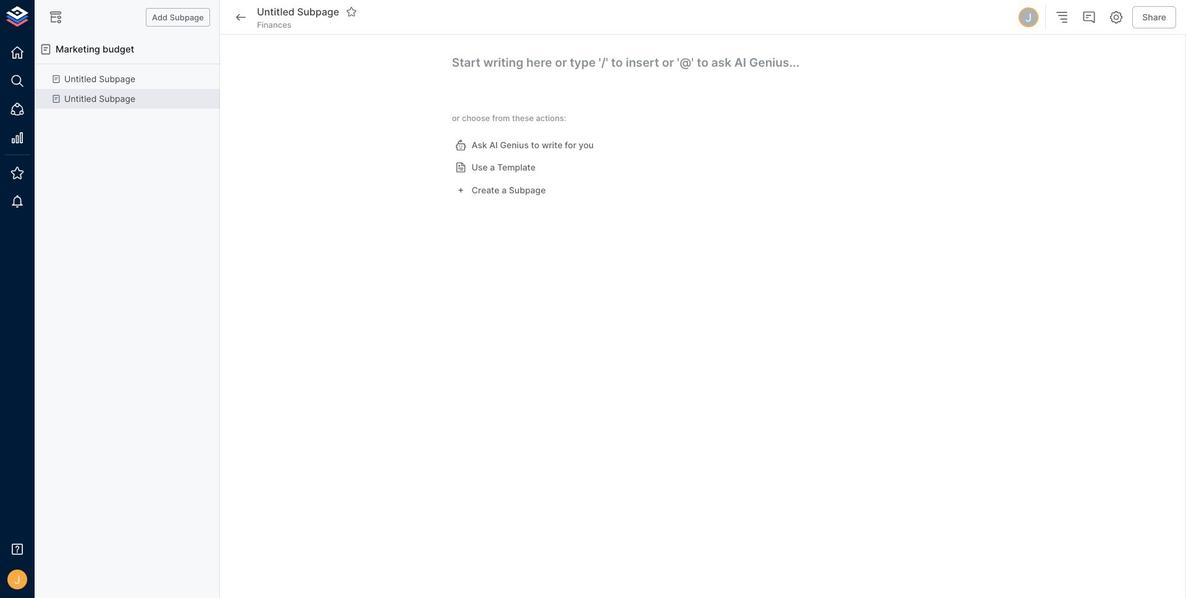 Task type: locate. For each thing, give the bounding box(es) containing it.
settings image
[[1110, 10, 1124, 25]]

favorite image
[[346, 6, 357, 17]]



Task type: describe. For each thing, give the bounding box(es) containing it.
comments image
[[1082, 10, 1097, 25]]

go back image
[[234, 10, 248, 25]]

table of contents image
[[1055, 10, 1070, 25]]

hide wiki image
[[48, 10, 63, 25]]



Task type: vqa. For each thing, say whether or not it's contained in the screenshot.
Hide Wiki icon
yes



